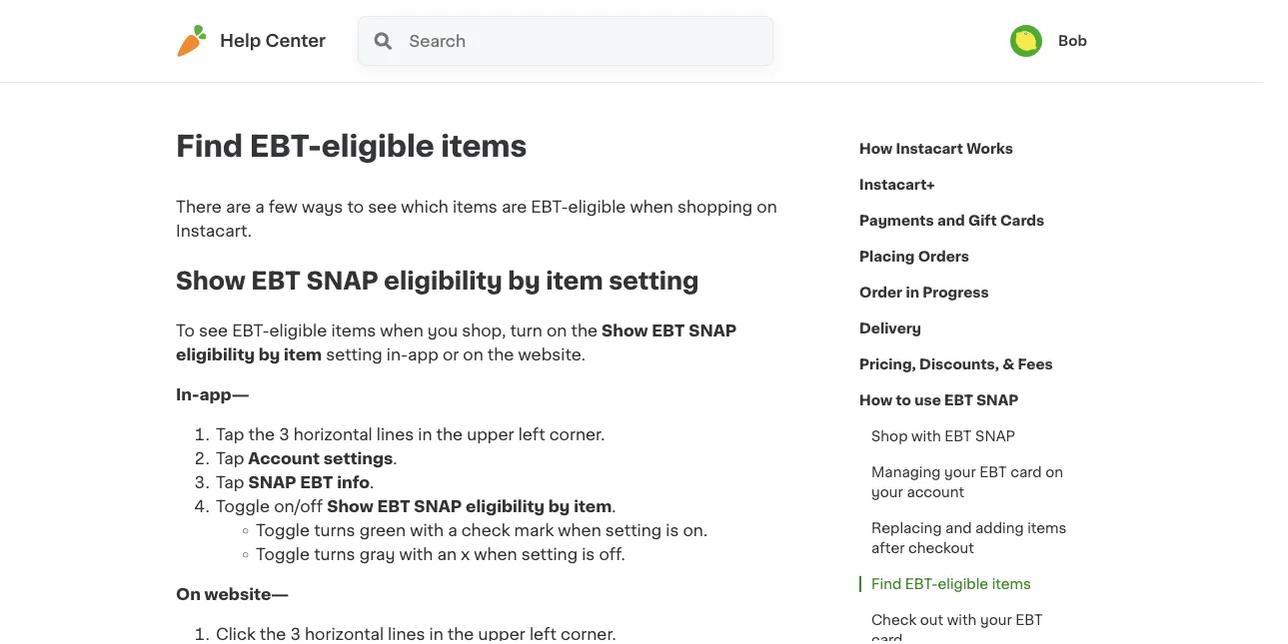 Task type: locate. For each thing, give the bounding box(es) containing it.
1 horizontal spatial show
[[327, 498, 373, 514]]

your
[[944, 466, 976, 480], [871, 486, 903, 500], [980, 614, 1012, 628]]

1 vertical spatial eligibility
[[176, 347, 255, 363]]

shop
[[871, 430, 908, 444]]

item inside show ebt snap eligibility by item
[[284, 347, 322, 363]]

payments
[[859, 214, 934, 228]]

by inside show ebt snap eligibility by item
[[259, 347, 280, 363]]

instacart
[[896, 142, 963, 156]]

and inside replacing and adding items after checkout
[[945, 522, 972, 536]]

how instacart works
[[859, 142, 1013, 156]]

find ebt-eligible items inside find ebt-eligible items link
[[871, 578, 1031, 592]]

show for show ebt snap eligibility by item setting
[[176, 269, 246, 293]]

1 vertical spatial in
[[418, 427, 432, 443]]

eligibility inside tap the 3 horizontal lines in the upper left corner. tap account settings . tap snap ebt info . toggle on/off show ebt snap eligibility by item . toggle turns green with a check mark when setting is on. toggle turns gray with an x when setting is off.
[[466, 498, 545, 514]]

by for show ebt snap eligibility by item setting
[[508, 269, 540, 293]]

and up checkout
[[945, 522, 972, 536]]

2 horizontal spatial your
[[980, 614, 1012, 628]]

turns down "on/off"
[[314, 522, 355, 538]]

to left use
[[896, 394, 911, 408]]

0 horizontal spatial show
[[176, 269, 246, 293]]

placing orders
[[859, 250, 969, 264]]

a left "few"
[[255, 199, 265, 215]]

by up turn
[[508, 269, 540, 293]]

few
[[269, 199, 298, 215]]

ebt-
[[250, 132, 322, 161], [531, 199, 568, 215], [232, 323, 269, 339], [905, 578, 938, 592]]

by inside tap the 3 horizontal lines in the upper left corner. tap account settings . tap snap ebt info . toggle on/off show ebt snap eligibility by item . toggle turns green with a check mark when setting is on. toggle turns gray with an x when setting is off.
[[548, 498, 570, 514]]

0 horizontal spatial see
[[199, 323, 228, 339]]

with up an
[[410, 522, 444, 538]]

0 vertical spatial how
[[859, 142, 893, 156]]

1 are from the left
[[226, 199, 251, 215]]

0 vertical spatial in
[[906, 286, 919, 300]]

1 vertical spatial find ebt-eligible items
[[871, 578, 1031, 592]]

eligibility up you
[[384, 269, 502, 293]]

1 vertical spatial how
[[859, 394, 893, 408]]

show right turn
[[602, 323, 648, 339]]

show for show ebt snap eligibility by item
[[602, 323, 648, 339]]

eligibility up the check
[[466, 498, 545, 514]]

find down after
[[871, 578, 902, 592]]

0 vertical spatial show
[[176, 269, 246, 293]]

show inside show ebt snap eligibility by item
[[602, 323, 648, 339]]

how down pricing, in the right bottom of the page
[[859, 394, 893, 408]]

how to use ebt snap link
[[859, 383, 1019, 419]]

0 horizontal spatial to
[[347, 199, 364, 215]]

eligibility
[[384, 269, 502, 293], [176, 347, 255, 363], [466, 498, 545, 514]]

find up the there
[[176, 132, 243, 161]]

items right the which
[[453, 199, 497, 215]]

0 vertical spatial tap
[[216, 427, 244, 443]]

1 horizontal spatial is
[[666, 522, 679, 538]]

your up account
[[944, 466, 976, 480]]

1 horizontal spatial a
[[448, 522, 457, 538]]

item up off.
[[574, 498, 612, 514]]

1 vertical spatial item
[[284, 347, 322, 363]]

items inside there are a few ways to see which items are ebt-eligible when shopping on instacart.
[[453, 199, 497, 215]]

help
[[220, 32, 261, 49]]

2 vertical spatial eligibility
[[466, 498, 545, 514]]

1 horizontal spatial to
[[896, 394, 911, 408]]

items
[[441, 132, 527, 161], [453, 199, 497, 215], [331, 323, 376, 339], [1027, 522, 1067, 536], [992, 578, 1031, 592]]

setting down the mark
[[521, 546, 578, 562]]

0 vertical spatial find
[[176, 132, 243, 161]]

0 horizontal spatial in
[[418, 427, 432, 443]]

delivery link
[[859, 311, 921, 347]]

see right to
[[199, 323, 228, 339]]

1 vertical spatial is
[[582, 546, 595, 562]]

in right lines
[[418, 427, 432, 443]]

eligibility inside show ebt snap eligibility by item
[[176, 347, 255, 363]]

1 horizontal spatial are
[[502, 199, 527, 215]]

1 vertical spatial turns
[[314, 546, 355, 562]]

items up check out with your ebt card link
[[992, 578, 1031, 592]]

ebt
[[251, 269, 301, 293], [652, 323, 685, 339], [944, 394, 973, 408], [945, 430, 972, 444], [980, 466, 1007, 480], [300, 474, 333, 490], [377, 498, 410, 514], [1016, 614, 1043, 628]]

card
[[1010, 466, 1042, 480], [871, 634, 903, 642]]

how to use ebt snap
[[859, 394, 1019, 408]]

by
[[508, 269, 540, 293], [259, 347, 280, 363], [548, 498, 570, 514]]

app—
[[199, 387, 249, 403]]

1 horizontal spatial by
[[508, 269, 540, 293]]

to right ways
[[347, 199, 364, 215]]

.
[[393, 451, 397, 467], [370, 474, 374, 490], [612, 498, 616, 514]]

to
[[347, 199, 364, 215], [896, 394, 911, 408]]

0 vertical spatial find ebt-eligible items
[[176, 132, 527, 161]]

0 vertical spatial see
[[368, 199, 397, 215]]

snap inside "link"
[[975, 430, 1015, 444]]

in-
[[387, 347, 408, 363]]

to see ebt-eligible items when you shop, turn on the
[[176, 323, 602, 339]]

0 horizontal spatial is
[[582, 546, 595, 562]]

payments and gift cards link
[[859, 203, 1044, 239]]

in-app—
[[176, 387, 249, 403]]

1 vertical spatial card
[[871, 634, 903, 642]]

turns left gray
[[314, 546, 355, 562]]

on
[[757, 199, 777, 215], [547, 323, 567, 339], [463, 347, 483, 363], [1045, 466, 1063, 480]]

in right order
[[906, 286, 919, 300]]

placing
[[859, 250, 915, 264]]

are right the which
[[502, 199, 527, 215]]

0 vertical spatial card
[[1010, 466, 1042, 480]]

1 vertical spatial your
[[871, 486, 903, 500]]

item up website.
[[546, 269, 603, 293]]

item up 3
[[284, 347, 322, 363]]

0 horizontal spatial card
[[871, 634, 903, 642]]

0 vertical spatial turns
[[314, 522, 355, 538]]

by up the mark
[[548, 498, 570, 514]]

card down the check
[[871, 634, 903, 642]]

with right out
[[947, 614, 977, 628]]

mark
[[514, 522, 554, 538]]

with inside the check out with your ebt card
[[947, 614, 977, 628]]

there
[[176, 199, 222, 215]]

your down find ebt-eligible items link at the right bottom
[[980, 614, 1012, 628]]

see left the which
[[368, 199, 397, 215]]

2 vertical spatial tap
[[216, 474, 244, 490]]

when left shopping
[[630, 199, 673, 215]]

1 vertical spatial show
[[602, 323, 648, 339]]

0 vertical spatial your
[[944, 466, 976, 480]]

find
[[176, 132, 243, 161], [871, 578, 902, 592]]

with
[[911, 430, 941, 444], [410, 522, 444, 538], [399, 546, 433, 562], [947, 614, 977, 628]]

0 vertical spatial to
[[347, 199, 364, 215]]

2 vertical spatial your
[[980, 614, 1012, 628]]

ebt- inside there are a few ways to see which items are ebt-eligible when shopping on instacart.
[[531, 199, 568, 215]]

find ebt-eligible items up ways
[[176, 132, 527, 161]]

0 vertical spatial by
[[508, 269, 540, 293]]

show
[[176, 269, 246, 293], [602, 323, 648, 339], [327, 498, 373, 514]]

1 vertical spatial and
[[945, 522, 972, 536]]

the
[[571, 323, 598, 339], [487, 347, 514, 363], [248, 427, 275, 443], [436, 427, 463, 443]]

find ebt-eligible items link
[[859, 567, 1043, 603]]

off.
[[599, 546, 625, 562]]

0 vertical spatial .
[[393, 451, 397, 467]]

center
[[265, 32, 326, 49]]

when
[[630, 199, 673, 215], [380, 323, 423, 339], [558, 522, 601, 538], [474, 546, 517, 562]]

0 horizontal spatial your
[[871, 486, 903, 500]]

0 vertical spatial item
[[546, 269, 603, 293]]

2 vertical spatial by
[[548, 498, 570, 514]]

. down settings
[[370, 474, 374, 490]]

after
[[871, 542, 905, 556]]

1 vertical spatial .
[[370, 474, 374, 490]]

is left on.
[[666, 522, 679, 538]]

and left gift
[[937, 214, 965, 228]]

how
[[859, 142, 893, 156], [859, 394, 893, 408]]

is left off.
[[582, 546, 595, 562]]

0 vertical spatial and
[[937, 214, 965, 228]]

show down the instacart.
[[176, 269, 246, 293]]

Search search field
[[407, 17, 772, 65]]

1 horizontal spatial see
[[368, 199, 397, 215]]

1 vertical spatial by
[[259, 347, 280, 363]]

1 horizontal spatial in
[[906, 286, 919, 300]]

and
[[937, 214, 965, 228], [945, 522, 972, 536]]

1 vertical spatial tap
[[216, 451, 244, 467]]

0 horizontal spatial a
[[255, 199, 265, 215]]

0 horizontal spatial .
[[370, 474, 374, 490]]

1 vertical spatial find
[[871, 578, 902, 592]]

by up 3
[[259, 347, 280, 363]]

info
[[337, 474, 370, 490]]

with down use
[[911, 430, 941, 444]]

1 horizontal spatial find ebt-eligible items
[[871, 578, 1031, 592]]

. up off.
[[612, 498, 616, 514]]

in
[[906, 286, 919, 300], [418, 427, 432, 443]]

setting up off.
[[605, 522, 662, 538]]

find ebt-eligible items down checkout
[[871, 578, 1031, 592]]

see inside there are a few ways to see which items are ebt-eligible when shopping on instacart.
[[368, 199, 397, 215]]

show down the info
[[327, 498, 373, 514]]

to
[[176, 323, 195, 339]]

your down managing
[[871, 486, 903, 500]]

eligibility for show ebt snap eligibility by item setting
[[384, 269, 502, 293]]

card inside managing your ebt card on your account
[[1010, 466, 1042, 480]]

1 vertical spatial to
[[896, 394, 911, 408]]

2 vertical spatial show
[[327, 498, 373, 514]]

0 vertical spatial eligibility
[[384, 269, 502, 293]]

website—
[[204, 586, 289, 602]]

2 horizontal spatial by
[[548, 498, 570, 514]]

payments and gift cards
[[859, 214, 1044, 228]]

0 horizontal spatial are
[[226, 199, 251, 215]]

are
[[226, 199, 251, 215], [502, 199, 527, 215]]

0 vertical spatial a
[[255, 199, 265, 215]]

item for show ebt snap eligibility by item
[[284, 347, 322, 363]]

card up adding
[[1010, 466, 1042, 480]]

setting down shopping
[[609, 269, 699, 293]]

1 vertical spatial a
[[448, 522, 457, 538]]

and for replacing
[[945, 522, 972, 536]]

0 horizontal spatial find ebt-eligible items
[[176, 132, 527, 161]]

replacing
[[871, 522, 942, 536]]

2 horizontal spatial .
[[612, 498, 616, 514]]

when up in-
[[380, 323, 423, 339]]

and inside 'link'
[[937, 214, 965, 228]]

2 tap from the top
[[216, 451, 244, 467]]

how up instacart+ link
[[859, 142, 893, 156]]

use
[[915, 394, 941, 408]]

eligible
[[322, 132, 434, 161], [568, 199, 626, 215], [269, 323, 327, 339], [938, 578, 988, 592]]

tap
[[216, 427, 244, 443], [216, 451, 244, 467], [216, 474, 244, 490]]

a up an
[[448, 522, 457, 538]]

by for show ebt snap eligibility by item
[[259, 347, 280, 363]]

2 horizontal spatial show
[[602, 323, 648, 339]]

delivery
[[859, 322, 921, 336]]

toggle
[[216, 498, 270, 514], [256, 522, 310, 538], [256, 546, 310, 562]]

0 horizontal spatial by
[[259, 347, 280, 363]]

snap inside show ebt snap eligibility by item
[[689, 323, 737, 339]]

eligibility down to
[[176, 347, 255, 363]]

2 how from the top
[[859, 394, 893, 408]]

2 vertical spatial item
[[574, 498, 612, 514]]

on website—
[[176, 586, 289, 602]]

left
[[518, 427, 545, 443]]

show inside tap the 3 horizontal lines in the upper left corner. tap account settings . tap snap ebt info . toggle on/off show ebt snap eligibility by item . toggle turns green with a check mark when setting is on. toggle turns gray with an x when setting is off.
[[327, 498, 373, 514]]

corner.
[[549, 427, 605, 443]]

are up the instacart.
[[226, 199, 251, 215]]

1 horizontal spatial card
[[1010, 466, 1042, 480]]

setting down to see ebt-eligible items when you shop, turn on the
[[326, 347, 382, 363]]

a inside there are a few ways to see which items are ebt-eligible when shopping on instacart.
[[255, 199, 265, 215]]

1 how from the top
[[859, 142, 893, 156]]

setting
[[609, 269, 699, 293], [326, 347, 382, 363], [605, 522, 662, 538], [521, 546, 578, 562]]

. down lines
[[393, 451, 397, 467]]

items right adding
[[1027, 522, 1067, 536]]



Task type: vqa. For each thing, say whether or not it's contained in the screenshot.
'SELECT-'
no



Task type: describe. For each thing, give the bounding box(es) containing it.
which
[[401, 199, 449, 215]]

ebt inside show ebt snap eligibility by item
[[652, 323, 685, 339]]

how for how instacart works
[[859, 142, 893, 156]]

item for show ebt snap eligibility by item setting
[[546, 269, 603, 293]]

the up website.
[[571, 323, 598, 339]]

card inside the check out with your ebt card
[[871, 634, 903, 642]]

a inside tap the 3 horizontal lines in the upper left corner. tap account settings . tap snap ebt info . toggle on/off show ebt snap eligibility by item . toggle turns green with a check mark when setting is on. toggle turns gray with an x when setting is off.
[[448, 522, 457, 538]]

check
[[871, 614, 917, 628]]

how for how to use ebt snap
[[859, 394, 893, 408]]

gray
[[359, 546, 395, 562]]

on inside there are a few ways to see which items are ebt-eligible when shopping on instacart.
[[757, 199, 777, 215]]

items up there are a few ways to see which items are ebt-eligible when shopping on instacart.
[[441, 132, 527, 161]]

x
[[461, 546, 470, 562]]

0 vertical spatial is
[[666, 522, 679, 538]]

and for payments
[[937, 214, 965, 228]]

when up off.
[[558, 522, 601, 538]]

in inside 'link'
[[906, 286, 919, 300]]

ways
[[302, 199, 343, 215]]

2 vertical spatial toggle
[[256, 546, 310, 562]]

works
[[967, 142, 1013, 156]]

1 horizontal spatial .
[[393, 451, 397, 467]]

you
[[427, 323, 458, 339]]

replacing and adding items after checkout
[[871, 522, 1067, 556]]

0 vertical spatial toggle
[[216, 498, 270, 514]]

fees
[[1018, 358, 1053, 372]]

the left upper
[[436, 427, 463, 443]]

managing
[[871, 466, 941, 480]]

gift
[[968, 214, 997, 228]]

green
[[359, 522, 406, 538]]

your inside the check out with your ebt card
[[980, 614, 1012, 628]]

eligible inside there are a few ways to see which items are ebt-eligible when shopping on instacart.
[[568, 199, 626, 215]]

check out with your ebt card link
[[859, 603, 1087, 642]]

help center link
[[176, 25, 326, 57]]

on.
[[683, 522, 708, 538]]

pricing, discounts, & fees link
[[859, 347, 1053, 383]]

turn
[[510, 323, 543, 339]]

&
[[1003, 358, 1015, 372]]

instacart+
[[859, 178, 935, 192]]

managing your ebt card on your account link
[[859, 455, 1087, 511]]

instacart image
[[176, 25, 208, 57]]

account
[[907, 486, 965, 500]]

show ebt snap eligibility by item
[[176, 323, 737, 363]]

pricing,
[[859, 358, 916, 372]]

managing your ebt card on your account
[[871, 466, 1063, 500]]

how instacart works link
[[859, 131, 1013, 167]]

shop,
[[462, 323, 506, 339]]

the left 3
[[248, 427, 275, 443]]

app
[[408, 347, 439, 363]]

replacing and adding items after checkout link
[[859, 511, 1087, 567]]

checkout
[[908, 542, 974, 556]]

shop with ebt snap
[[871, 430, 1015, 444]]

bob link
[[1010, 25, 1087, 57]]

order
[[859, 286, 903, 300]]

settings
[[324, 451, 393, 467]]

1 vertical spatial see
[[199, 323, 228, 339]]

ebt inside "link"
[[945, 430, 972, 444]]

1 tap from the top
[[216, 427, 244, 443]]

item inside tap the 3 horizontal lines in the upper left corner. tap account settings . tap snap ebt info . toggle on/off show ebt snap eligibility by item . toggle turns green with a check mark when setting is on. toggle turns gray with an x when setting is off.
[[574, 498, 612, 514]]

1 turns from the top
[[314, 522, 355, 538]]

orders
[[918, 250, 969, 264]]

ebt inside the check out with your ebt card
[[1016, 614, 1043, 628]]

help center
[[220, 32, 326, 49]]

check
[[461, 522, 510, 538]]

setting in-app or on the website.
[[322, 347, 586, 363]]

1 horizontal spatial your
[[944, 466, 976, 480]]

on
[[176, 586, 201, 602]]

ebt inside managing your ebt card on your account
[[980, 466, 1007, 480]]

there are a few ways to see which items are ebt-eligible when shopping on instacart.
[[176, 199, 777, 239]]

when inside there are a few ways to see which items are ebt-eligible when shopping on instacart.
[[630, 199, 673, 215]]

pricing, discounts, & fees
[[859, 358, 1053, 372]]

upper
[[467, 427, 514, 443]]

3
[[279, 427, 289, 443]]

in inside tap the 3 horizontal lines in the upper left corner. tap account settings . tap snap ebt info . toggle on/off show ebt snap eligibility by item . toggle turns green with a check mark when setting is on. toggle turns gray with an x when setting is off.
[[418, 427, 432, 443]]

cards
[[1000, 214, 1044, 228]]

the down shop, on the bottom left of page
[[487, 347, 514, 363]]

items inside replacing and adding items after checkout
[[1027, 522, 1067, 536]]

with left an
[[399, 546, 433, 562]]

shopping
[[677, 199, 753, 215]]

items left you
[[331, 323, 376, 339]]

2 vertical spatial .
[[612, 498, 616, 514]]

to inside there are a few ways to see which items are ebt-eligible when shopping on instacart.
[[347, 199, 364, 215]]

adding
[[975, 522, 1024, 536]]

check out with your ebt card
[[871, 614, 1043, 642]]

user avatar image
[[1010, 25, 1042, 57]]

bob
[[1058, 34, 1087, 48]]

website.
[[518, 347, 586, 363]]

show ebt snap eligibility by item setting
[[176, 269, 699, 293]]

lines
[[377, 427, 414, 443]]

3 tap from the top
[[216, 474, 244, 490]]

1 horizontal spatial find
[[871, 578, 902, 592]]

1 vertical spatial toggle
[[256, 522, 310, 538]]

instacart+ link
[[859, 167, 935, 203]]

2 turns from the top
[[314, 546, 355, 562]]

placing orders link
[[859, 239, 969, 275]]

in-
[[176, 387, 199, 403]]

instacart.
[[176, 223, 252, 239]]

shop with ebt snap link
[[859, 419, 1027, 455]]

an
[[437, 546, 457, 562]]

horizontal
[[294, 427, 372, 443]]

progress
[[923, 286, 989, 300]]

tap the 3 horizontal lines in the upper left corner. tap account settings . tap snap ebt info . toggle on/off show ebt snap eligibility by item . toggle turns green with a check mark when setting is on. toggle turns gray with an x when setting is off.
[[216, 427, 708, 562]]

out
[[920, 614, 943, 628]]

on/off
[[274, 498, 323, 514]]

eligibility for show ebt snap eligibility by item
[[176, 347, 255, 363]]

discounts,
[[919, 358, 999, 372]]

with inside "link"
[[911, 430, 941, 444]]

2 are from the left
[[502, 199, 527, 215]]

on inside managing your ebt card on your account
[[1045, 466, 1063, 480]]

or
[[443, 347, 459, 363]]

account
[[248, 451, 320, 467]]

order in progress
[[859, 286, 989, 300]]

order in progress link
[[859, 275, 989, 311]]

0 horizontal spatial find
[[176, 132, 243, 161]]

when down the check
[[474, 546, 517, 562]]



